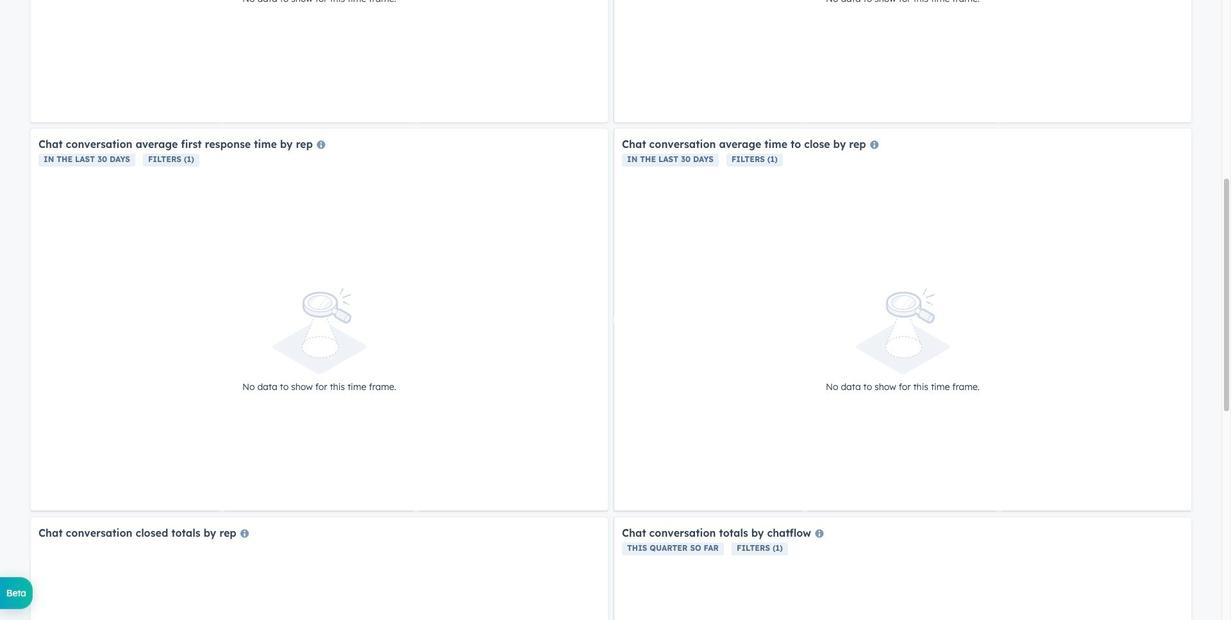 Task type: vqa. For each thing, say whether or not it's contained in the screenshot.
the Chat conversation closed totals by rep element
yes



Task type: describe. For each thing, give the bounding box(es) containing it.
status inside chat conversation closed totals by rep element
[[44, 574, 595, 621]]

chat conversation average first response time by rep element
[[31, 129, 608, 511]]

chat conversation totals by chatflow element
[[614, 518, 1192, 621]]



Task type: locate. For each thing, give the bounding box(es) containing it.
status
[[44, 574, 595, 621]]

chat conversation closed totals by rep element
[[31, 518, 608, 621]]

chat conversation average time to close by rep element
[[614, 129, 1192, 511]]



